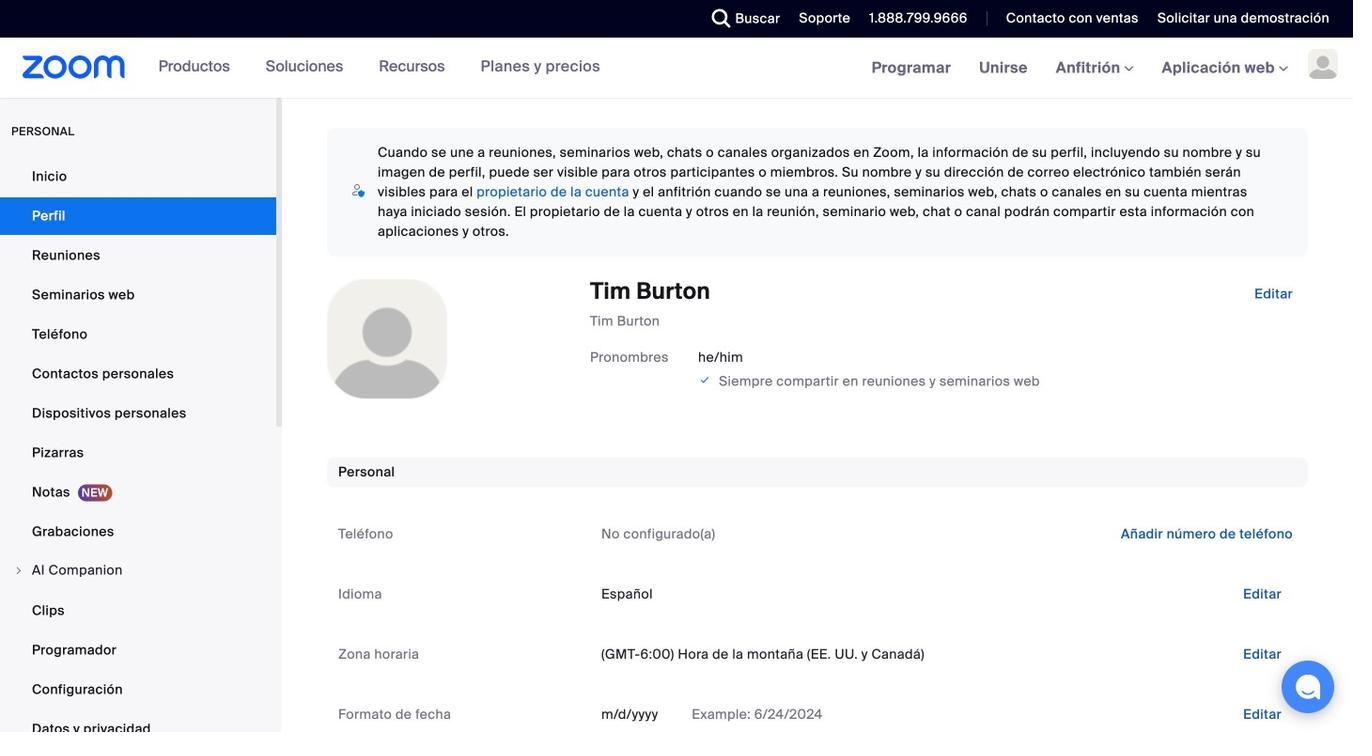 Task type: describe. For each thing, give the bounding box(es) containing it.
imagen del perfil image
[[1309, 49, 1339, 79]]

user photo image
[[328, 280, 447, 399]]

personal menu menu
[[0, 158, 276, 732]]

product information navigation
[[126, 38, 615, 98]]

open chat image
[[1295, 674, 1322, 700]]



Task type: vqa. For each thing, say whether or not it's contained in the screenshot.
"zoom logo"
yes



Task type: locate. For each thing, give the bounding box(es) containing it.
banner
[[0, 38, 1354, 99]]

zoom logo image
[[23, 55, 126, 79]]

edit user photo image
[[372, 331, 402, 348]]

checked image
[[698, 371, 712, 390]]

meetings navigation
[[858, 38, 1354, 99]]

right image
[[13, 565, 24, 576]]

menu item
[[0, 553, 276, 590]]



